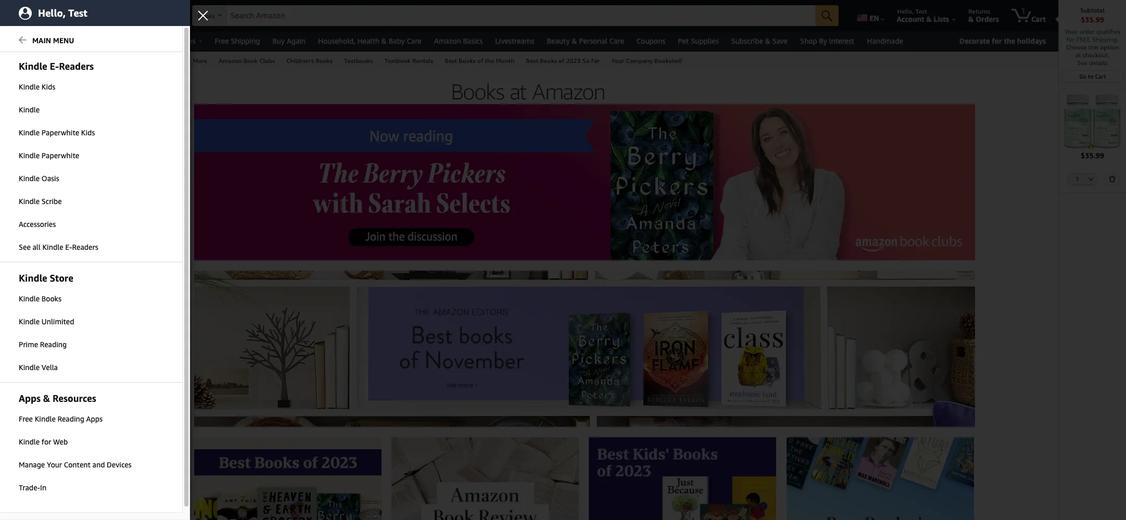 Task type: describe. For each thing, give the bounding box(es) containing it.
your order qualifies for free shipping. choose this option at checkout. see details
[[1065, 28, 1120, 67]]

subscribe
[[731, 36, 763, 45]]

best books of the month link inside navigation navigation
[[439, 52, 520, 68]]

amazon basics
[[434, 36, 483, 45]]

beauty
[[547, 36, 570, 45]]

audible audiobooks link
[[15, 396, 69, 403]]

0 vertical spatial prime
[[19, 340, 38, 349]]

see details link
[[1064, 59, 1121, 67]]

& for apps & resources
[[43, 393, 50, 404]]

more inside navigation navigation
[[193, 57, 207, 65]]

unlimited
[[42, 317, 74, 326]]

beauty & personal care link
[[541, 34, 631, 48]]

livestreams link
[[489, 34, 541, 48]]

textbooks link
[[338, 52, 379, 68]]

books down beauty
[[540, 57, 557, 65]]

reading up prime reading eligible "link"
[[32, 439, 59, 448]]

the for best books of the month best books of 2023 so far celebrity picks books by black writers
[[55, 174, 64, 181]]

kindle books link
[[0, 288, 182, 310]]

0 vertical spatial children's books link
[[281, 52, 338, 68]]

your company bookshelf
[[612, 57, 683, 65]]

books up 'hispanic and latino stories' link
[[44, 106, 65, 114]]

series
[[49, 313, 67, 321]]

accessories link
[[0, 214, 182, 235]]

read inside 100 books to read in a lifetime amazon book review blog amazon books on facebook
[[53, 257, 68, 265]]

amazon books on facebook link
[[15, 276, 94, 283]]

for for decorate for the holidays
[[992, 36, 1002, 45]]

books up the celebrity picks link at the left
[[29, 174, 46, 181]]

books down school
[[44, 155, 61, 162]]

children's inside hispanic and latino stories books in spanish back to school books children's books
[[15, 155, 42, 162]]

pet
[[678, 36, 689, 45]]

handmade
[[867, 36, 903, 45]]

basics
[[463, 36, 483, 45]]

read with pride link
[[15, 221, 59, 228]]

kindle vella link
[[0, 357, 182, 379]]

account & lists
[[897, 15, 949, 23]]

1 vertical spatial picks
[[45, 295, 60, 302]]

Books search field
[[192, 5, 839, 27]]

resources
[[53, 393, 96, 404]]

best kids' books of 2023 image
[[589, 437, 777, 520]]

by
[[819, 36, 827, 45]]

0 vertical spatial kids
[[42, 82, 55, 91]]

with
[[31, 221, 42, 228]]

reading down resources
[[58, 415, 84, 423]]

children's books
[[286, 57, 333, 65]]

1 horizontal spatial and
[[92, 460, 105, 469]]

spanish
[[40, 136, 63, 144]]

1 vertical spatial best books of 2023 so far link
[[15, 183, 89, 191]]

rentals for textbook rentals kindle etextbooks
[[41, 359, 63, 367]]

kindle link
[[0, 99, 182, 121]]

0 horizontal spatial cart
[[1032, 15, 1046, 23]]

deals inside read with pride deals in books
[[15, 230, 31, 237]]

book club picks
[[15, 295, 60, 302]]

last
[[9, 487, 23, 496]]

your right manage
[[47, 460, 62, 469]]

book club picks link
[[15, 295, 60, 302]]

1 vertical spatial cart
[[1095, 73, 1106, 80]]

holiday
[[46, 36, 71, 45]]

textbook for textbook rentals
[[385, 57, 411, 65]]

books down the celebrity
[[15, 202, 32, 209]]

none submit inside books search field
[[816, 5, 839, 26]]

shop
[[800, 36, 817, 45]]

e-
[[65, 243, 72, 252]]

hello, test inside hello, test link
[[38, 7, 87, 18]]

amazon image
[[11, 9, 62, 25]]

0 horizontal spatial best books of the month link
[[15, 174, 83, 181]]

1 vertical spatial $35.99
[[1081, 151, 1105, 160]]

of down oasis on the left top of page
[[48, 183, 53, 191]]

kindle deals link
[[15, 415, 50, 422]]

advanced search link
[[37, 52, 97, 68]]

subscribe & save
[[731, 36, 788, 45]]

review
[[55, 267, 76, 274]]

for for kindle for web
[[42, 437, 51, 446]]

hispanic
[[15, 127, 39, 134]]

100 books to read in a lifetime link
[[15, 257, 103, 265]]

location
[[111, 15, 139, 23]]

1 horizontal spatial best books of 2023 so far link
[[520, 52, 606, 68]]

beauty & personal care
[[547, 36, 624, 45]]

buy
[[273, 36, 285, 45]]

best for best books of the month
[[445, 57, 457, 65]]

0 horizontal spatial hello,
[[38, 7, 66, 18]]

1 horizontal spatial 1
[[1076, 175, 1079, 182]]

search
[[72, 57, 91, 65]]

option
[[1101, 43, 1119, 51]]

2023 inside best books of the month best books of 2023 so far celebrity picks books by black writers
[[55, 183, 69, 191]]

this
[[1089, 43, 1099, 51]]

prime inside "link"
[[20, 454, 40, 462]]

1 horizontal spatial textbook rentals link
[[379, 52, 439, 68]]

book inside 100 books to read in a lifetime amazon book review blog amazon books on facebook
[[39, 267, 53, 274]]

2023 inside navigation navigation
[[566, 57, 581, 65]]

0 vertical spatial prime reading
[[19, 340, 67, 349]]

update
[[84, 15, 109, 23]]

Search Amazon text field
[[226, 6, 816, 26]]

apps
[[19, 393, 41, 404]]

a inside 100 books to read in a lifetime amazon book review blog amazon books on facebook
[[76, 257, 80, 265]]

& right sellers
[[187, 57, 191, 65]]

to inside 100 books to read in a lifetime amazon book review blog amazon books on facebook
[[46, 257, 51, 265]]

hello, test inside navigation navigation
[[898, 7, 927, 15]]

amazon book review image
[[392, 437, 579, 520]]

writers
[[59, 202, 79, 209]]

company inside start a new series your company bookshelf
[[29, 323, 56, 330]]

1 vertical spatial your company bookshelf link
[[15, 323, 85, 330]]

your inside start a new series your company bookshelf
[[15, 323, 27, 330]]

0 vertical spatial your company bookshelf link
[[606, 52, 688, 68]]

30
[[25, 487, 33, 496]]

bookshelf inside navigation navigation
[[655, 57, 683, 65]]

household,
[[318, 36, 356, 45]]

best books of the month best books of 2023 so far celebrity picks books by black writers
[[15, 174, 89, 209]]

picks inside best books of the month best books of 2023 so far celebrity picks books by black writers
[[41, 193, 56, 200]]

test inside navigation navigation
[[916, 7, 927, 15]]

main menu
[[32, 36, 74, 45]]

books up back
[[15, 136, 32, 144]]

back
[[15, 146, 28, 153]]

in right "popular" in the top left of the page
[[36, 106, 42, 114]]

ebooks
[[34, 405, 55, 412]]

decorate
[[960, 36, 990, 45]]

prime reading eligible
[[20, 454, 95, 462]]

household, health & baby care
[[318, 36, 422, 45]]

kindle inside the textbook rentals kindle etextbooks
[[15, 369, 32, 376]]

kindle for web link
[[0, 431, 182, 453]]

latino
[[52, 127, 69, 134]]

devices
[[107, 460, 132, 469]]

$35.99 inside subtotal $35.99
[[1081, 15, 1105, 24]]

0 horizontal spatial children's books link
[[15, 155, 61, 162]]

company inside navigation navigation
[[626, 57, 653, 65]]

to inside hispanic and latino stories books in spanish back to school books children's books
[[30, 146, 35, 153]]

kindle e-readers
[[19, 60, 94, 72]]

and inside hispanic and latino stories books in spanish back to school books children's books
[[40, 127, 51, 134]]

popular in books
[[9, 106, 65, 114]]

go to cart
[[1080, 73, 1106, 80]]

see all kindle e-readers link
[[0, 236, 182, 258]]

returns
[[969, 7, 990, 15]]

checkout.
[[1083, 51, 1110, 59]]

best books of 2023 image
[[194, 437, 381, 520]]

kindle oasis link
[[0, 168, 182, 190]]

1 vertical spatial see
[[19, 243, 31, 252]]

vella
[[42, 363, 58, 372]]

more in books
[[9, 246, 56, 254]]

children's inside navigation navigation
[[286, 57, 314, 65]]

0 vertical spatial 1
[[1021, 6, 1026, 16]]

textbook for textbook rentals kindle etextbooks
[[15, 359, 40, 367]]

kindle paperwhite
[[19, 151, 79, 160]]

best for best books of 2023 so far
[[526, 57, 538, 65]]

books inside books search field
[[198, 12, 215, 20]]

celebrity picks link
[[15, 193, 56, 200]]

scribe
[[42, 197, 62, 206]]

for inside your order qualifies for free shipping. choose this option at checkout. see details
[[1067, 35, 1075, 43]]



Task type: locate. For each thing, give the bounding box(es) containing it.
of down the kindle paperwhite
[[48, 174, 53, 181]]

1 horizontal spatial deals
[[34, 415, 50, 422]]

1 vertical spatial far
[[80, 183, 89, 191]]

2 horizontal spatial for
[[1067, 35, 1075, 43]]

e-
[[50, 60, 59, 72]]

test up holiday deals
[[68, 7, 87, 18]]

all
[[24, 37, 34, 46]]

read left with
[[15, 221, 30, 228]]

1 vertical spatial more
[[9, 246, 26, 254]]

far inside best books of the month best books of 2023 so far celebrity picks books by black writers
[[80, 183, 89, 191]]

2 horizontal spatial the
[[1004, 36, 1016, 45]]

0 horizontal spatial free
[[19, 415, 33, 423]]

main
[[32, 36, 51, 45]]

& for account & lists
[[927, 15, 932, 23]]

kindle paperwhite kids link
[[0, 122, 182, 144]]

& right beauty
[[572, 36, 577, 45]]

books down more in books
[[27, 257, 44, 265]]

web
[[53, 437, 68, 446]]

trade-
[[19, 483, 40, 492]]

0 horizontal spatial 2023
[[55, 183, 69, 191]]

deals in books link
[[15, 230, 56, 237]]

books in spanish link
[[15, 136, 63, 144]]

cart
[[1032, 15, 1046, 23], [1095, 73, 1106, 80]]

0 vertical spatial textbooks
[[344, 57, 373, 65]]

0 horizontal spatial see
[[19, 243, 31, 252]]

0 vertical spatial textbook
[[385, 57, 411, 65]]

0 horizontal spatial for
[[42, 437, 51, 446]]

care right personal
[[610, 36, 624, 45]]

& for subscribe & save
[[765, 36, 771, 45]]

for left web
[[42, 437, 51, 446]]

0 vertical spatial deals
[[73, 36, 91, 45]]

test inside hello, test link
[[68, 7, 87, 18]]

best sellers & more link
[[147, 52, 213, 68]]

the inside decorate for the holidays link
[[1004, 36, 1016, 45]]

2 vertical spatial prime
[[20, 454, 40, 462]]

free shipping link
[[209, 34, 266, 48]]

book inside navigation navigation
[[243, 57, 258, 65]]

rentals down amazon basics "link" on the top
[[412, 57, 433, 65]]

0 vertical spatial kindle
[[19, 60, 47, 72]]

0 horizontal spatial read
[[15, 221, 30, 228]]

kindle up 'club'
[[19, 272, 47, 284]]

holiday deals
[[46, 36, 91, 45]]

for right decorate
[[992, 36, 1002, 45]]

1 vertical spatial kindle
[[19, 272, 47, 284]]

1 vertical spatial and
[[92, 460, 105, 469]]

textbook rentals link down baby
[[379, 52, 439, 68]]

2 horizontal spatial book
[[243, 57, 258, 65]]

coupons
[[637, 36, 666, 45]]

oasis
[[42, 174, 59, 183]]

100 books to read in a lifetime amazon book review blog amazon books on facebook
[[15, 257, 103, 283]]

book left 'club'
[[15, 295, 29, 302]]

a left new
[[30, 313, 33, 321]]

& for returns & orders
[[969, 15, 974, 23]]

so
[[583, 57, 590, 65], [71, 183, 78, 191]]

1 horizontal spatial for
[[992, 36, 1002, 45]]

1 vertical spatial prime
[[9, 439, 30, 448]]

children's books link
[[281, 52, 338, 68], [15, 155, 61, 162]]

see
[[1078, 59, 1088, 67], [19, 243, 31, 252]]

best books in top categories image
[[787, 437, 974, 520]]

in inside read with pride deals in books
[[32, 230, 37, 237]]

subtotal $35.99
[[1081, 6, 1105, 24]]

0 horizontal spatial a
[[30, 313, 33, 321]]

pet supplies link
[[672, 34, 725, 48]]

audible audiobooks kindle ebooks kindle deals
[[15, 396, 69, 422]]

to left los
[[114, 7, 120, 15]]

books inside books "link"
[[14, 57, 31, 65]]

textbook inside the textbook rentals kindle etextbooks
[[15, 359, 40, 367]]

& left save
[[765, 36, 771, 45]]

1 vertical spatial prime reading
[[9, 439, 59, 448]]

prime
[[19, 340, 38, 349], [9, 439, 30, 448], [20, 454, 40, 462]]

textbook down baby
[[385, 57, 411, 65]]

1 horizontal spatial children's books link
[[281, 52, 338, 68]]

0 horizontal spatial textbook rentals link
[[15, 359, 63, 367]]

hispanic and latino stories link
[[15, 127, 91, 134]]

2 paperwhite from the top
[[42, 151, 79, 160]]

kindle etextbooks link
[[15, 369, 65, 376]]

prime right checkbox icon
[[20, 454, 40, 462]]

hello, inside navigation navigation
[[898, 7, 914, 15]]

0 vertical spatial see
[[1078, 59, 1088, 67]]

1 vertical spatial the
[[485, 57, 494, 65]]

0 vertical spatial cart
[[1032, 15, 1046, 23]]

0 vertical spatial and
[[40, 127, 51, 134]]

manage your content and devices
[[19, 460, 132, 469]]

kids down kindle link
[[81, 128, 95, 137]]

month
[[496, 57, 515, 65], [65, 174, 83, 181]]

best books of the month
[[445, 57, 515, 65]]

kindle ebooks link
[[15, 405, 55, 412]]

handmade link
[[861, 34, 910, 48]]

0 vertical spatial a
[[76, 257, 80, 265]]

deals up search
[[73, 36, 91, 45]]

best sellers & more
[[152, 57, 207, 65]]

deals inside audible audiobooks kindle ebooks kindle deals
[[34, 415, 50, 422]]

of for best books of the month
[[477, 57, 483, 65]]

supplies
[[691, 36, 719, 45]]

start a new series your company bookshelf
[[15, 313, 85, 330]]

0 vertical spatial rentals
[[412, 57, 433, 65]]

in inside hispanic and latino stories books in spanish back to school books children's books
[[34, 136, 39, 144]]

deals down ebooks at the bottom left
[[34, 415, 50, 422]]

the left holidays
[[1004, 36, 1016, 45]]

free inside navigation navigation
[[215, 36, 229, 45]]

0 vertical spatial children's
[[286, 57, 314, 65]]

account
[[897, 15, 925, 23]]

your company bookshelf link down coupons link
[[606, 52, 688, 68]]

2 vertical spatial deals
[[34, 415, 50, 422]]

kids down the e-
[[42, 82, 55, 91]]

& left baby
[[381, 36, 387, 45]]

stories
[[71, 127, 91, 134]]

a
[[76, 257, 80, 265], [30, 313, 33, 321]]

best for best sellers & more
[[152, 57, 165, 65]]

0 horizontal spatial care
[[407, 36, 422, 45]]

books link
[[8, 52, 37, 68]]

new
[[35, 313, 47, 321]]

1 vertical spatial children's
[[15, 155, 42, 162]]

1 horizontal spatial month
[[496, 57, 515, 65]]

far down personal
[[591, 57, 600, 65]]

test left the lists at right
[[916, 7, 927, 15]]

deals inside navigation navigation
[[73, 36, 91, 45]]

start
[[15, 313, 28, 321]]

0 vertical spatial picks
[[41, 193, 56, 200]]

books down amazon books on facebook link on the left bottom
[[42, 294, 61, 303]]

books down basics
[[459, 57, 476, 65]]

books down kindle oasis on the left
[[29, 183, 46, 191]]

0 horizontal spatial rentals
[[41, 359, 63, 367]]

cart up holidays
[[1032, 15, 1046, 23]]

0 horizontal spatial 1
[[1021, 6, 1026, 16]]

1 horizontal spatial free
[[215, 36, 229, 45]]

1 horizontal spatial so
[[583, 57, 590, 65]]

& inside returns & orders
[[969, 15, 974, 23]]

go to cart link
[[1062, 71, 1123, 82]]

0 horizontal spatial more
[[9, 246, 26, 254]]

1 horizontal spatial cart
[[1095, 73, 1106, 80]]

buy again link
[[266, 34, 312, 48]]

0 horizontal spatial bookshelf
[[57, 323, 85, 330]]

advanced
[[43, 57, 70, 65]]

best inside 'link'
[[445, 57, 457, 65]]

0 vertical spatial book
[[243, 57, 258, 65]]

1 horizontal spatial book
[[39, 267, 53, 274]]

paperwhite for kindle paperwhite
[[42, 151, 79, 160]]

1 horizontal spatial your company bookshelf link
[[606, 52, 688, 68]]

rentals for textbook rentals
[[412, 57, 433, 65]]

delete image
[[1109, 175, 1116, 182]]

0 horizontal spatial textbook
[[15, 359, 40, 367]]

pet supplies
[[678, 36, 719, 45]]

None submit
[[816, 5, 839, 26]]

to down books in spanish link
[[30, 146, 35, 153]]

textbook inside textbook rentals link
[[385, 57, 411, 65]]

books up groceries link at the top of page
[[198, 12, 215, 20]]

company
[[626, 57, 653, 65], [29, 323, 56, 330]]

far down the kindle paperwhite link in the left top of the page
[[80, 183, 89, 191]]

a inside start a new series your company bookshelf
[[30, 313, 33, 321]]

in down deals in books link
[[27, 246, 33, 254]]

1 paperwhite from the top
[[42, 128, 79, 137]]

to up amazon book review blog link
[[46, 257, 51, 265]]

0 vertical spatial textbook rentals link
[[379, 52, 439, 68]]

1 horizontal spatial children's
[[286, 57, 314, 65]]

0 horizontal spatial test
[[68, 7, 87, 18]]

in inside 100 books to read in a lifetime amazon book review blog amazon books on facebook
[[69, 257, 74, 265]]

1 horizontal spatial see
[[1078, 59, 1088, 67]]

your company bookshelf link down series
[[15, 323, 85, 330]]

of inside 'link'
[[477, 57, 483, 65]]

1 horizontal spatial read
[[53, 257, 68, 265]]

los
[[122, 7, 131, 15]]

deals down read with pride link
[[15, 230, 31, 237]]

care
[[407, 36, 422, 45], [610, 36, 624, 45]]

of down basics
[[477, 57, 483, 65]]

in up back to school books link
[[34, 136, 39, 144]]

coq10 600mg softgels | high absorption coq10 ubiquinol supplement | reduced form enhanced with vitamin e &amp; omega 3 6 9 | antioxidant powerhouse good for health | 120 softgels image
[[1064, 93, 1121, 150]]

now reading. bright young women with sarah selects. join the discussion. image
[[194, 104, 975, 260]]

see up go
[[1078, 59, 1088, 67]]

books inside kindle books link
[[42, 294, 61, 303]]

1 horizontal spatial a
[[76, 257, 80, 265]]

last 30 days link
[[9, 487, 50, 496]]

store
[[50, 272, 73, 284]]

1 horizontal spatial best books of the month link
[[439, 52, 520, 68]]

0 horizontal spatial and
[[40, 127, 51, 134]]

so down the beauty & personal care link
[[583, 57, 590, 65]]

kindle
[[19, 82, 40, 91], [19, 105, 40, 114], [19, 128, 40, 137], [19, 151, 40, 160], [19, 174, 40, 183], [19, 197, 40, 206], [42, 243, 63, 252], [19, 294, 40, 303], [19, 317, 40, 326], [19, 363, 40, 372], [15, 369, 32, 376], [15, 405, 32, 412], [15, 415, 32, 422], [35, 415, 56, 423], [19, 437, 40, 446]]

all
[[33, 243, 41, 252]]

groceries link
[[159, 34, 209, 48]]

kindle for kindle e-readers
[[19, 60, 47, 72]]

company down coupons link
[[626, 57, 653, 65]]

0 horizontal spatial your company bookshelf link
[[15, 323, 85, 330]]

best books of 2023 so far link down oasis on the left top of page
[[15, 183, 89, 191]]

the inside best books of the month best books of 2023 so far celebrity picks books by black writers
[[55, 174, 64, 181]]

health
[[357, 36, 380, 45]]

kindle books
[[19, 294, 61, 303]]

1 vertical spatial a
[[30, 313, 33, 321]]

2 care from the left
[[610, 36, 624, 45]]

amazon inside "link"
[[434, 36, 461, 45]]

books down 'household,'
[[316, 57, 333, 65]]

books%20at%20amazon image
[[311, 76, 748, 104]]

see left all at the left of page
[[19, 243, 31, 252]]

book up amazon books on facebook link on the left bottom
[[39, 267, 53, 274]]

your down the beauty & personal care link
[[612, 57, 625, 65]]

paperwhite for kindle paperwhite kids
[[42, 128, 79, 137]]

orders
[[976, 15, 999, 23]]

more up 100
[[9, 246, 26, 254]]

$35.99 down the subtotal
[[1081, 15, 1105, 24]]

see inside your order qualifies for free shipping. choose this option at checkout. see details
[[1078, 59, 1088, 67]]

books down amazon book review blog link
[[39, 276, 57, 283]]

2 vertical spatial book
[[15, 295, 29, 302]]

1 horizontal spatial kids
[[81, 128, 95, 137]]

1 vertical spatial deals
[[15, 230, 31, 237]]

of for best books of 2023 so far
[[559, 57, 565, 65]]

1 horizontal spatial hello, test
[[898, 7, 927, 15]]

& for beauty & personal care
[[572, 36, 577, 45]]

bookshelf inside start a new series your company bookshelf
[[57, 323, 85, 330]]

book left clubs
[[243, 57, 258, 65]]

90005
[[157, 7, 175, 15]]

and up the spanish
[[40, 127, 51, 134]]

free for free kindle reading apps
[[19, 415, 33, 423]]

dropdown image
[[1089, 177, 1094, 181]]

2 horizontal spatial deals
[[73, 36, 91, 45]]

1 horizontal spatial rentals
[[412, 57, 433, 65]]

1 vertical spatial kids
[[81, 128, 95, 137]]

month for best books of the month
[[496, 57, 515, 65]]

best books of 2023 so far link down beauty
[[520, 52, 606, 68]]

children's down again
[[286, 57, 314, 65]]

1 vertical spatial textbooks
[[9, 338, 43, 346]]

trade-in
[[19, 483, 46, 492]]

1 care from the left
[[407, 36, 422, 45]]

children's books link down back to school books link
[[15, 155, 61, 162]]

books up '100 books to read in a lifetime' link
[[35, 246, 56, 254]]

company down new
[[29, 323, 56, 330]]

delivering
[[84, 7, 112, 15]]

kindle for kindle store
[[19, 272, 47, 284]]

1 vertical spatial month
[[65, 174, 83, 181]]

best books of november image
[[194, 271, 975, 427]]

kindle kids link
[[0, 76, 182, 98]]

kindle unlimited link
[[0, 311, 182, 333]]

hello, up the main menu
[[38, 7, 66, 18]]

in up review
[[69, 257, 74, 265]]

2 kindle from the top
[[19, 272, 47, 284]]

holiday deals link
[[40, 34, 97, 48]]

rentals
[[412, 57, 433, 65], [41, 359, 63, 367]]

for left free
[[1067, 35, 1075, 43]]

1 horizontal spatial the
[[485, 57, 494, 65]]

amazon book clubs link
[[213, 52, 281, 68]]

books down all button
[[14, 57, 31, 65]]

hello,
[[38, 7, 66, 18], [898, 7, 914, 15]]

& left orders
[[969, 15, 974, 23]]

1 horizontal spatial bookshelf
[[655, 57, 683, 65]]

reading inside "link"
[[42, 454, 68, 462]]

1 vertical spatial book
[[39, 267, 53, 274]]

read inside read with pride deals in books
[[15, 221, 30, 228]]

of for best books of the month best books of 2023 so far celebrity picks books by black writers
[[48, 174, 53, 181]]

rentals inside navigation navigation
[[412, 57, 433, 65]]

last 30 days
[[9, 487, 50, 496]]

prime reading down kindle unlimited
[[19, 340, 67, 349]]

trade-in link
[[0, 477, 182, 499]]

2023
[[566, 57, 581, 65], [55, 183, 69, 191]]

1 kindle from the top
[[19, 60, 47, 72]]

the inside best books of the month 'link'
[[485, 57, 494, 65]]

0 vertical spatial company
[[626, 57, 653, 65]]

free for free shipping
[[215, 36, 229, 45]]

in
[[36, 106, 42, 114], [34, 136, 39, 144], [32, 230, 37, 237], [27, 246, 33, 254], [69, 257, 74, 265]]

decorate for the holidays
[[960, 36, 1046, 45]]

choose
[[1066, 43, 1087, 51]]

care right baby
[[407, 36, 422, 45]]

0 vertical spatial bookshelf
[[655, 57, 683, 65]]

1 up holidays
[[1021, 6, 1026, 16]]

test
[[68, 7, 87, 18], [916, 7, 927, 15]]

1 horizontal spatial company
[[626, 57, 653, 65]]

clubs
[[259, 57, 275, 65]]

so inside best books of the month best books of 2023 so far celebrity picks books by black writers
[[71, 183, 78, 191]]

month inside navigation navigation
[[496, 57, 515, 65]]

reading down web
[[42, 454, 68, 462]]

delivering to los angeles 90005 update location
[[84, 7, 175, 23]]

1 vertical spatial company
[[29, 323, 56, 330]]

textbooks
[[344, 57, 373, 65], [9, 338, 43, 346]]

1 horizontal spatial more
[[193, 57, 207, 65]]

kindle up "kindle kids"
[[19, 60, 47, 72]]

2 vertical spatial the
[[55, 174, 64, 181]]

month right oasis on the left top of page
[[65, 174, 83, 181]]

groceries
[[165, 36, 196, 45]]

to inside go to cart link
[[1088, 73, 1094, 80]]

again
[[287, 36, 306, 45]]

free left shipping
[[215, 36, 229, 45]]

0 vertical spatial paperwhite
[[42, 128, 79, 137]]

textbook rentals link up kindle etextbooks link
[[15, 359, 63, 367]]

100
[[15, 257, 25, 265]]

club
[[31, 295, 43, 302]]

picks right 'club'
[[45, 295, 60, 302]]

1 vertical spatial free
[[19, 415, 33, 423]]

1 vertical spatial paperwhite
[[42, 151, 79, 160]]

month for best books of the month best books of 2023 so far celebrity picks books by black writers
[[65, 174, 83, 181]]

the down the kindle paperwhite
[[55, 174, 64, 181]]

books down the spanish
[[58, 146, 75, 153]]

rentals up etextbooks on the bottom of page
[[41, 359, 63, 367]]

cart down details
[[1095, 73, 1106, 80]]

0 horizontal spatial far
[[80, 183, 89, 191]]

textbooks down start
[[9, 338, 43, 346]]

to right go
[[1088, 73, 1094, 80]]

kindle store
[[19, 272, 73, 284]]

books inside read with pride deals in books
[[39, 230, 56, 237]]

navigation navigation
[[0, 0, 1126, 520]]

1 left "dropdown" icon
[[1076, 175, 1079, 182]]

1 horizontal spatial 2023
[[566, 57, 581, 65]]

best books of the month link down basics
[[439, 52, 520, 68]]

0 horizontal spatial so
[[71, 183, 78, 191]]

2023 down the beauty & personal care link
[[566, 57, 581, 65]]

1 vertical spatial read
[[53, 257, 68, 265]]

the for best books of the month
[[485, 57, 494, 65]]

textbooks inside navigation navigation
[[344, 57, 373, 65]]

0 horizontal spatial textbooks
[[9, 338, 43, 346]]

0 horizontal spatial kids
[[42, 82, 55, 91]]

kindle unlimited
[[19, 317, 74, 326]]

back to school books link
[[15, 146, 75, 153]]

rentals inside the textbook rentals kindle etextbooks
[[41, 359, 63, 367]]

more right sellers
[[193, 57, 207, 65]]

textbook
[[385, 57, 411, 65], [15, 359, 40, 367]]

popular
[[9, 106, 35, 114]]

far inside navigation navigation
[[591, 57, 600, 65]]

bookshelf down pet
[[655, 57, 683, 65]]

the down "livestreams" link
[[485, 57, 494, 65]]

reading down start a new series your company bookshelf
[[40, 340, 67, 349]]

2023 down oasis on the left top of page
[[55, 183, 69, 191]]

read up review
[[53, 257, 68, 265]]

1 horizontal spatial textbooks
[[344, 57, 373, 65]]

0 vertical spatial far
[[591, 57, 600, 65]]

picks up black
[[41, 193, 56, 200]]

your left the order
[[1065, 28, 1078, 35]]

blog
[[77, 267, 90, 274]]

month inside best books of the month best books of 2023 so far celebrity picks books by black writers
[[65, 174, 83, 181]]

to inside delivering to los angeles 90005 update location
[[114, 7, 120, 15]]

readers
[[59, 60, 94, 72]]

1 horizontal spatial hello,
[[898, 7, 914, 15]]

en link
[[851, 3, 889, 29]]

so up writers
[[71, 183, 78, 191]]

1 vertical spatial textbook
[[15, 359, 40, 367]]

shop by interest link
[[794, 34, 861, 48]]

in down read with pride link
[[32, 230, 37, 237]]

your inside your order qualifies for free shipping. choose this option at checkout. see details
[[1065, 28, 1078, 35]]

checkbox image
[[9, 454, 18, 462]]

menu
[[53, 36, 74, 45]]

best
[[152, 57, 165, 65], [445, 57, 457, 65], [526, 57, 538, 65], [15, 174, 27, 181], [15, 183, 27, 191]]

so inside navigation navigation
[[583, 57, 590, 65]]

1 vertical spatial children's books link
[[15, 155, 61, 162]]



Task type: vqa. For each thing, say whether or not it's contained in the screenshot.
checkbox on the right of page
no



